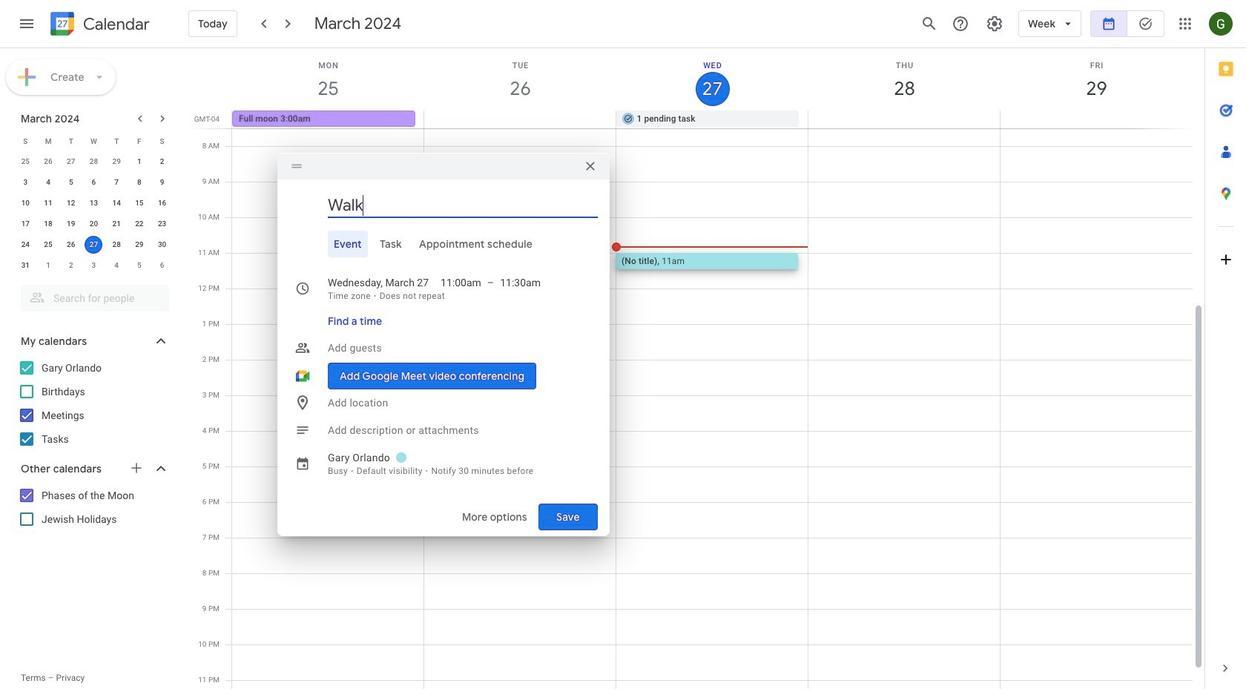 Task type: describe. For each thing, give the bounding box(es) containing it.
april 4 element
[[108, 257, 125, 274]]

1 horizontal spatial tab list
[[1205, 48, 1246, 647]]

settings menu image
[[986, 15, 1004, 33]]

april 1 element
[[39, 257, 57, 274]]

12 element
[[62, 194, 80, 212]]

february 29 element
[[108, 153, 125, 171]]

14 element
[[108, 194, 125, 212]]

Search for people text field
[[30, 285, 160, 312]]

9 element
[[153, 174, 171, 191]]

to element
[[487, 275, 494, 290]]

february 28 element
[[85, 153, 103, 171]]

april 5 element
[[130, 257, 148, 274]]

8 element
[[130, 174, 148, 191]]

21 element
[[108, 215, 125, 233]]

other calendars list
[[3, 484, 184, 531]]

23 element
[[153, 215, 171, 233]]

1 element
[[130, 153, 148, 171]]

31 element
[[17, 257, 34, 274]]

april 6 element
[[153, 257, 171, 274]]

2 element
[[153, 153, 171, 171]]

27, today element
[[85, 236, 103, 254]]

16 element
[[153, 194, 171, 212]]

march 2024 grid
[[14, 131, 174, 276]]

13 element
[[85, 194, 103, 212]]

11 element
[[39, 194, 57, 212]]

19 element
[[62, 215, 80, 233]]

22 element
[[130, 215, 148, 233]]

20 element
[[85, 215, 103, 233]]

10 element
[[17, 194, 34, 212]]

february 26 element
[[39, 153, 57, 171]]

24 element
[[17, 236, 34, 254]]

my calendars list
[[3, 356, 184, 451]]

february 27 element
[[62, 153, 80, 171]]

25 element
[[39, 236, 57, 254]]



Task type: vqa. For each thing, say whether or not it's contained in the screenshot.
grid
yes



Task type: locate. For each thing, give the bounding box(es) containing it.
cell
[[424, 111, 616, 128], [808, 111, 1000, 128], [1000, 111, 1192, 128], [82, 234, 105, 255]]

february 25 element
[[17, 153, 34, 171]]

add other calendars image
[[129, 461, 144, 475]]

7 element
[[108, 174, 125, 191]]

5 element
[[62, 174, 80, 191]]

row
[[225, 111, 1205, 128], [14, 131, 174, 151], [14, 151, 174, 172], [14, 172, 174, 193], [14, 193, 174, 214], [14, 214, 174, 234], [14, 234, 174, 255], [14, 255, 174, 276]]

main drawer image
[[18, 15, 36, 33]]

17 element
[[17, 215, 34, 233]]

4 element
[[39, 174, 57, 191]]

15 element
[[130, 194, 148, 212]]

28 element
[[108, 236, 125, 254]]

cell inside march 2024 grid
[[82, 234, 105, 255]]

30 element
[[153, 236, 171, 254]]

None search field
[[0, 279, 184, 312]]

3 element
[[17, 174, 34, 191]]

18 element
[[39, 215, 57, 233]]

heading inside calendar element
[[80, 15, 150, 33]]

april 3 element
[[85, 257, 103, 274]]

29 element
[[130, 236, 148, 254]]

0 horizontal spatial tab list
[[289, 231, 598, 257]]

row group
[[14, 151, 174, 276]]

grid
[[190, 48, 1205, 689]]

heading
[[80, 15, 150, 33]]

april 2 element
[[62, 257, 80, 274]]

Add title text field
[[328, 194, 598, 217]]

tab list
[[1205, 48, 1246, 647], [289, 231, 598, 257]]

calendar element
[[47, 9, 150, 42]]

6 element
[[85, 174, 103, 191]]

26 element
[[62, 236, 80, 254]]



